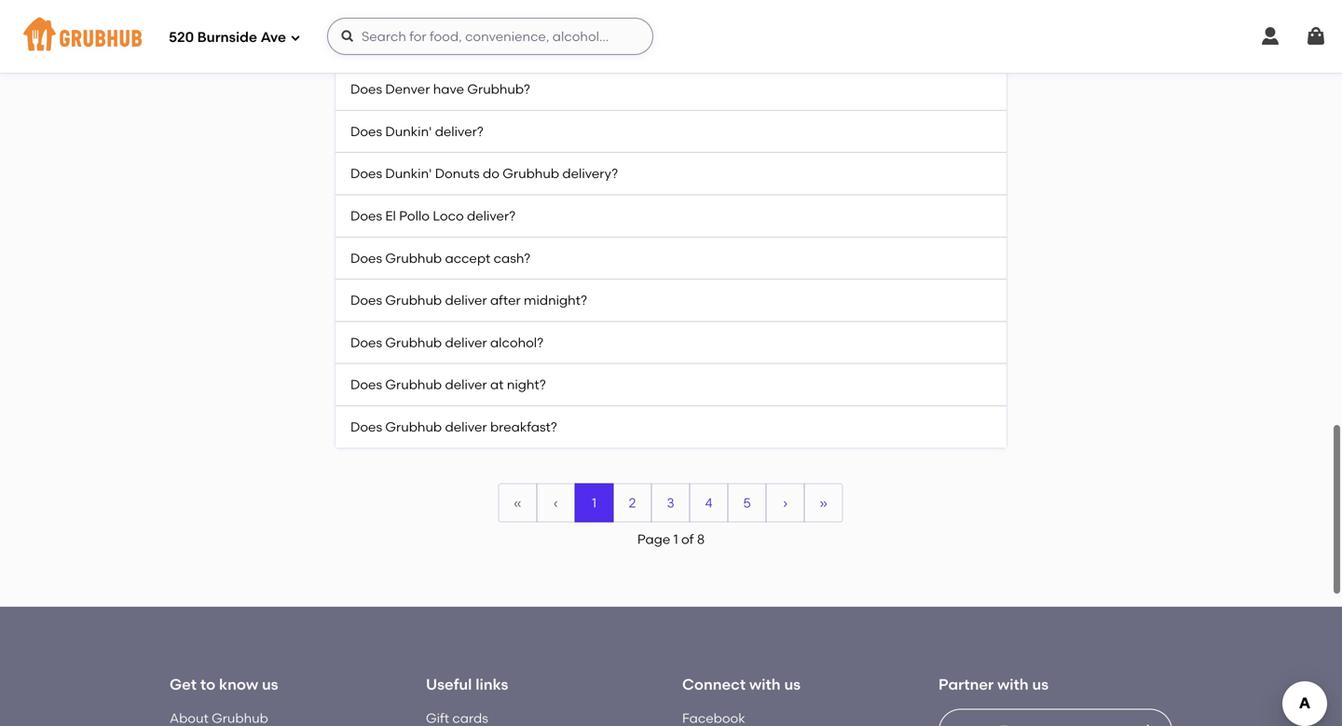 Task type: vqa. For each thing, say whether or not it's contained in the screenshot.
the Does associated with Does Grubhub deliver after midnight?
yes



Task type: describe. For each thing, give the bounding box(es) containing it.
does for does grubhub accept cash?
[[351, 250, 382, 266]]

page 1 of 8
[[638, 532, 705, 547]]

do
[[483, 166, 500, 182]]

deliver? inside 'link'
[[443, 39, 492, 55]]

4
[[705, 495, 713, 511]]

does grubhub deliver alcohol? link
[[336, 322, 1007, 364]]

1 us from the left
[[262, 675, 278, 694]]

right image
[[1142, 723, 1157, 726]]

does grubhub deliver breakfast? link
[[336, 407, 1007, 448]]

does grubhub accept cash? link
[[336, 238, 1007, 280]]

gift cards
[[426, 710, 488, 726]]

does for does dunkin' donuts do grubhub delivery?
[[351, 166, 382, 182]]

connect
[[683, 675, 746, 694]]

1 link
[[576, 484, 613, 522]]

does for does grubhub deliver breakfast?
[[351, 419, 382, 435]]

deliver for after
[[445, 292, 487, 308]]

‹ link
[[538, 484, 575, 522]]

useful links
[[426, 675, 509, 694]]

does grubhub deliver alcohol?
[[351, 335, 544, 350]]

deliver for alcohol?
[[445, 335, 487, 350]]

does del taco deliver? link
[[336, 26, 1007, 69]]

0 horizontal spatial svg image
[[290, 32, 301, 43]]

2 vertical spatial deliver?
[[467, 208, 516, 224]]

does for does grubhub deliver after midnight?
[[351, 292, 382, 308]]

520
[[169, 29, 194, 46]]

» link
[[805, 484, 842, 522]]

pollo
[[399, 208, 430, 224]]

does for does del taco deliver?
[[351, 39, 382, 55]]

night?
[[507, 377, 546, 393]]

burnside
[[197, 29, 257, 46]]

get to know us
[[170, 675, 278, 694]]

does el pollo loco deliver? link
[[336, 195, 1007, 238]]

have
[[433, 81, 464, 97]]

1 vertical spatial deliver?
[[435, 123, 484, 139]]

at
[[490, 377, 504, 393]]

with for connect
[[750, 675, 781, 694]]

› link
[[767, 484, 804, 522]]

520 burnside ave
[[169, 29, 286, 46]]

does denver have grubhub?
[[351, 81, 531, 97]]

donuts
[[435, 166, 480, 182]]

svg image
[[340, 29, 355, 44]]

grubhub down know
[[212, 710, 268, 726]]

does dunkin' donuts do grubhub delivery?
[[351, 166, 618, 182]]

get
[[170, 675, 197, 694]]

about grubhub
[[170, 710, 268, 726]]

Search for food, convenience, alcohol... search field
[[327, 18, 654, 55]]

ave
[[261, 29, 286, 46]]

does grubhub deliver after midnight? link
[[336, 280, 1007, 322]]

3 link
[[652, 484, 690, 522]]

grubhub for cash?
[[385, 250, 442, 266]]

grubhub for breakfast?
[[385, 419, 442, 435]]

2 horizontal spatial svg image
[[1305, 25, 1328, 48]]

facebook link
[[683, 710, 746, 726]]

facebook
[[683, 710, 746, 726]]

grubhub for after
[[385, 292, 442, 308]]

partner with us
[[939, 675, 1049, 694]]

1 horizontal spatial 1
[[674, 532, 679, 547]]

does dunkin' donuts do grubhub delivery? link
[[336, 153, 1007, 195]]

alcohol?
[[490, 335, 544, 350]]

does grubhub deliver at night? link
[[336, 364, 1007, 407]]

does for does el pollo loco deliver?
[[351, 208, 382, 224]]

delivery?
[[563, 166, 618, 182]]

2 link
[[614, 484, 651, 522]]



Task type: locate. For each thing, give the bounding box(es) containing it.
dunkin' up pollo
[[385, 166, 432, 182]]

accept
[[445, 250, 491, 266]]

svg image
[[1260, 25, 1282, 48], [1305, 25, 1328, 48], [290, 32, 301, 43]]

grubhub down does grubhub deliver alcohol? at left
[[385, 377, 442, 393]]

does dunkin' deliver?
[[351, 123, 484, 139]]

del
[[385, 39, 406, 55]]

does down does grubhub deliver alcohol? at left
[[351, 377, 382, 393]]

deliver? up donuts
[[435, 123, 484, 139]]

dunkin' for deliver?
[[385, 123, 432, 139]]

us
[[262, 675, 278, 694], [785, 675, 801, 694], [1033, 675, 1049, 694]]

grubhub down does grubhub deliver at night?
[[385, 419, 442, 435]]

taco
[[409, 39, 440, 55]]

›
[[783, 495, 788, 511]]

does inside 'link'
[[351, 39, 382, 55]]

deliver? down 'do'
[[467, 208, 516, 224]]

does left denver
[[351, 81, 382, 97]]

does down does denver have grubhub?
[[351, 123, 382, 139]]

loco
[[433, 208, 464, 224]]

deliver?
[[443, 39, 492, 55], [435, 123, 484, 139], [467, 208, 516, 224]]

0 vertical spatial deliver?
[[443, 39, 492, 55]]

« link
[[499, 484, 537, 522]]

grubhub inside the does grubhub deliver at night? link
[[385, 377, 442, 393]]

dunkin'
[[385, 123, 432, 139], [385, 166, 432, 182]]

of
[[682, 532, 694, 547]]

0 vertical spatial 1
[[592, 495, 597, 511]]

does for does denver have grubhub?
[[351, 81, 382, 97]]

grubhub down pollo
[[385, 250, 442, 266]]

1 horizontal spatial us
[[785, 675, 801, 694]]

6 does from the top
[[351, 250, 382, 266]]

grubhub inside does grubhub deliver after midnight? link
[[385, 292, 442, 308]]

0 horizontal spatial 1
[[592, 495, 597, 511]]

deliver
[[445, 292, 487, 308], [445, 335, 487, 350], [445, 377, 487, 393], [445, 419, 487, 435]]

2 deliver from the top
[[445, 335, 487, 350]]

does denver have grubhub? link
[[336, 69, 1007, 111]]

does left el
[[351, 208, 382, 224]]

1 dunkin' from the top
[[385, 123, 432, 139]]

4 does from the top
[[351, 166, 382, 182]]

3
[[667, 495, 675, 511]]

2 does from the top
[[351, 81, 382, 97]]

deliver for breakfast?
[[445, 419, 487, 435]]

1 vertical spatial dunkin'
[[385, 166, 432, 182]]

4 link
[[690, 484, 728, 522]]

deliver left at
[[445, 377, 487, 393]]

el
[[385, 208, 396, 224]]

grubhub right 'do'
[[503, 166, 559, 182]]

grubhub for at
[[385, 377, 442, 393]]

1 left of
[[674, 532, 679, 547]]

with for partner
[[998, 675, 1029, 694]]

3 does from the top
[[351, 123, 382, 139]]

dunkin' for donuts
[[385, 166, 432, 182]]

with right connect
[[750, 675, 781, 694]]

deliver down does grubhub deliver after midnight?
[[445, 335, 487, 350]]

cards
[[453, 710, 488, 726]]

useful
[[426, 675, 472, 694]]

1 left the 2
[[592, 495, 597, 511]]

0 vertical spatial dunkin'
[[385, 123, 432, 139]]

about
[[170, 710, 209, 726]]

does for does dunkin' deliver?
[[351, 123, 382, 139]]

partner
[[939, 675, 994, 694]]

2 horizontal spatial us
[[1033, 675, 1049, 694]]

3 deliver from the top
[[445, 377, 487, 393]]

does down does el pollo loco deliver?
[[351, 250, 382, 266]]

know
[[219, 675, 258, 694]]

us right know
[[262, 675, 278, 694]]

grubhub down the does grubhub accept cash?
[[385, 292, 442, 308]]

2
[[629, 495, 636, 511]]

to
[[200, 675, 216, 694]]

1 horizontal spatial with
[[998, 675, 1029, 694]]

does el pollo loco deliver?
[[351, 208, 516, 224]]

grubhub for alcohol?
[[385, 335, 442, 350]]

1 deliver from the top
[[445, 292, 487, 308]]

»
[[820, 495, 828, 511]]

1 does from the top
[[351, 39, 382, 55]]

5
[[743, 495, 751, 511]]

does for does grubhub deliver at night?
[[351, 377, 382, 393]]

cash?
[[494, 250, 531, 266]]

after
[[490, 292, 521, 308]]

8 does from the top
[[351, 335, 382, 350]]

links
[[476, 675, 509, 694]]

«
[[514, 495, 522, 511]]

with
[[750, 675, 781, 694], [998, 675, 1029, 694]]

does grubhub accept cash?
[[351, 250, 531, 266]]

us for connect with us
[[785, 675, 801, 694]]

page
[[638, 532, 671, 547]]

dunkin' down denver
[[385, 123, 432, 139]]

9 does from the top
[[351, 377, 382, 393]]

3 us from the left
[[1033, 675, 1049, 694]]

breakfast?
[[490, 419, 557, 435]]

does grubhub deliver at night?
[[351, 377, 546, 393]]

8
[[697, 532, 705, 547]]

does down does dunkin' deliver?
[[351, 166, 382, 182]]

grubhub?
[[468, 81, 531, 97]]

does grubhub deliver breakfast?
[[351, 419, 557, 435]]

does grubhub deliver after midnight?
[[351, 292, 588, 308]]

deliver? right taco
[[443, 39, 492, 55]]

2 with from the left
[[998, 675, 1029, 694]]

denver
[[385, 81, 430, 97]]

grubhub up does grubhub deliver at night?
[[385, 335, 442, 350]]

does up does grubhub deliver at night?
[[351, 335, 382, 350]]

grubhub inside does grubhub deliver alcohol? link
[[385, 335, 442, 350]]

does down the does grubhub accept cash?
[[351, 292, 382, 308]]

us for partner with us
[[1033, 675, 1049, 694]]

gift cards link
[[426, 710, 488, 726]]

5 does from the top
[[351, 208, 382, 224]]

us right partner at the right of page
[[1033, 675, 1049, 694]]

1 with from the left
[[750, 675, 781, 694]]

us right connect
[[785, 675, 801, 694]]

‹
[[554, 495, 559, 511]]

10 does from the top
[[351, 419, 382, 435]]

1 horizontal spatial svg image
[[1260, 25, 1282, 48]]

gift
[[426, 710, 449, 726]]

does dunkin' deliver? link
[[336, 111, 1007, 153]]

4 deliver from the top
[[445, 419, 487, 435]]

1 inside the 1 link
[[592, 495, 597, 511]]

2 dunkin' from the top
[[385, 166, 432, 182]]

0 horizontal spatial us
[[262, 675, 278, 694]]

deliver for at
[[445, 377, 487, 393]]

1 vertical spatial 1
[[674, 532, 679, 547]]

with right partner at the right of page
[[998, 675, 1029, 694]]

1
[[592, 495, 597, 511], [674, 532, 679, 547]]

0 horizontal spatial with
[[750, 675, 781, 694]]

7 does from the top
[[351, 292, 382, 308]]

does del taco deliver?
[[351, 39, 492, 55]]

grubhub inside the does grubhub accept cash? link
[[385, 250, 442, 266]]

2 us from the left
[[785, 675, 801, 694]]

main navigation navigation
[[0, 0, 1343, 73]]

grubhub inside the does dunkin' donuts do grubhub delivery? link
[[503, 166, 559, 182]]

does for does grubhub deliver alcohol?
[[351, 335, 382, 350]]

deliver down does grubhub deliver at night?
[[445, 419, 487, 435]]

connect with us
[[683, 675, 801, 694]]

grubhub inside the does grubhub deliver breakfast? link
[[385, 419, 442, 435]]

deliver left the after
[[445, 292, 487, 308]]

midnight?
[[524, 292, 588, 308]]

5 link
[[729, 484, 766, 522]]

grubhub
[[503, 166, 559, 182], [385, 250, 442, 266], [385, 292, 442, 308], [385, 335, 442, 350], [385, 377, 442, 393], [385, 419, 442, 435], [212, 710, 268, 726]]

about grubhub link
[[170, 710, 268, 726]]

does down does grubhub deliver at night?
[[351, 419, 382, 435]]

does left del
[[351, 39, 382, 55]]

does
[[351, 39, 382, 55], [351, 81, 382, 97], [351, 123, 382, 139], [351, 166, 382, 182], [351, 208, 382, 224], [351, 250, 382, 266], [351, 292, 382, 308], [351, 335, 382, 350], [351, 377, 382, 393], [351, 419, 382, 435]]



